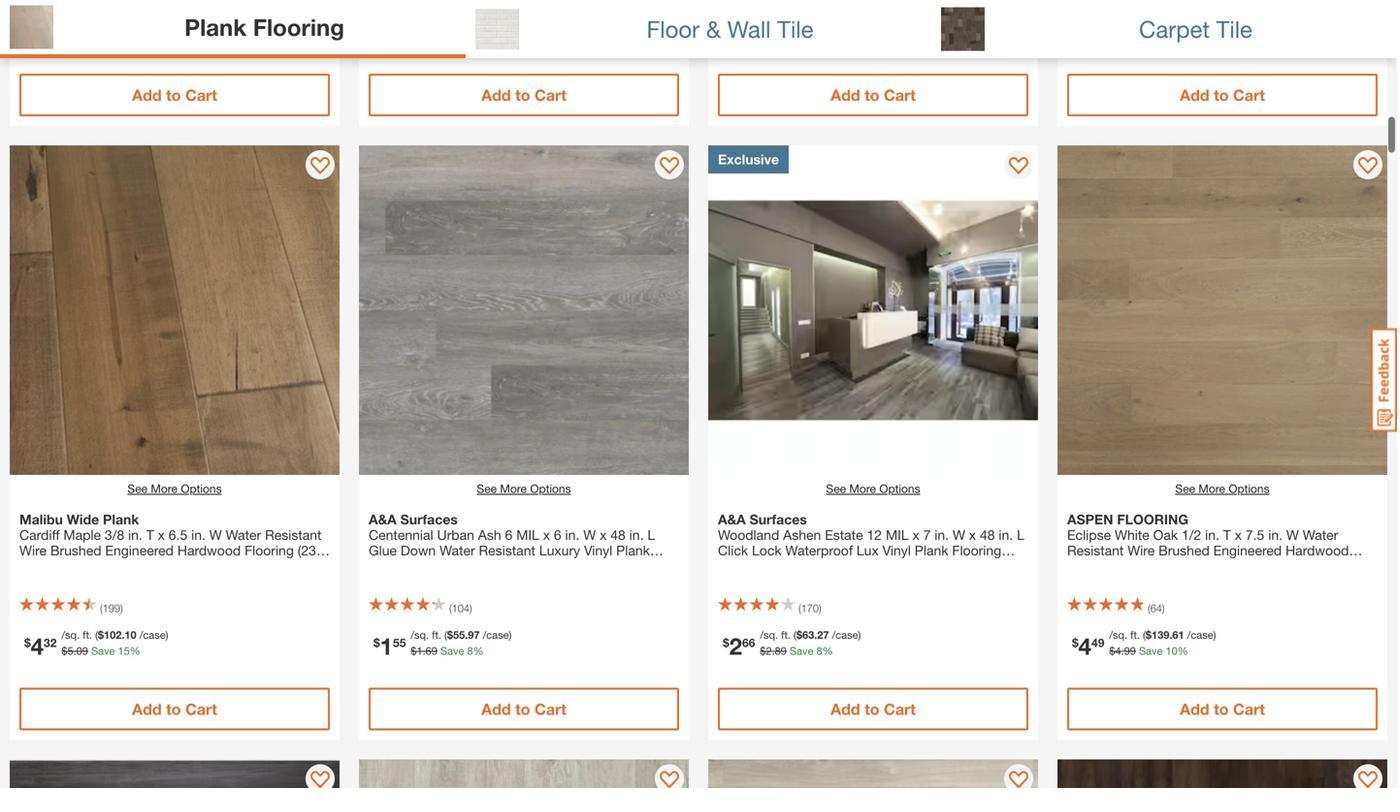 Task type: locate. For each thing, give the bounding box(es) containing it.
x right ash
[[543, 527, 550, 543]]

ft. inside $ 1 55 /sq. ft. ( $ 55 . 97 /case ) $ 1 . 69 save 8 %
[[432, 629, 441, 642]]

12 inside . 62 /case ) 12 % add to cart
[[467, 31, 479, 43]]

ft. inside /sq. ft. ( $ 100 . 09 /case ) 99 save 15 % add to cart
[[1131, 15, 1140, 27]]

0 horizontal spatial brushed
[[50, 543, 101, 559]]

99 left the carpet
[[1124, 31, 1136, 43]]

1 horizontal spatial 4
[[1079, 633, 1092, 660]]

2 mil from the left
[[886, 527, 909, 543]]

surfaces inside "a&a surfaces centennial urban ash 6 mil x 6 in. w x 48 in. l glue down water resistant luxury vinyl plank flooring (36 sqft/case)"
[[400, 512, 458, 528]]

( inside $ 1 55 /sq. ft. ( $ 55 . 97 /case ) $ 1 . 69 save 8 %
[[444, 629, 447, 642]]

click
[[718, 543, 748, 559]]

55 left 69
[[393, 636, 406, 650]]

66 inside $ 2 66 /sq. ft. ( $ 63 . $ 2 . 89 save
[[742, 22, 755, 35]]

0 horizontal spatial 6
[[505, 527, 513, 543]]

ft. inside $ 2 66 /sq. ft. ( $ 63 . $ 2 . 89 save
[[781, 15, 791, 27]]

) inside $ 4 32 /sq. ft. ( $ 102 . 10 /case ) $ 5 . 09 save 15 %
[[166, 629, 168, 642]]

mil for luxury
[[516, 527, 539, 543]]

0 horizontal spatial 09
[[76, 645, 88, 658]]

/case inside $ 2 66 /sq. ft. ( $ 63 . 27 /case ) $ 2 . 89 save 8 %
[[832, 629, 858, 642]]

more up 6.5
[[151, 482, 178, 496]]

/case for 32
[[139, 629, 166, 642]]

1 l from the left
[[648, 527, 655, 543]]

options for a&a surfaces
[[530, 482, 571, 496]]

glue
[[369, 543, 397, 559]]

save down 139
[[1139, 645, 1163, 658]]

) right the carpet
[[1213, 15, 1216, 27]]

% for 66
[[822, 645, 833, 658]]

5 in. from the left
[[935, 527, 949, 543]]

4 w from the left
[[1287, 527, 1299, 543]]

wire inside malibu wide plank cardiff maple 3/8 in. t x 6.5 in. w water resistant wire brushed engineered hardwood flooring (23.6 sq. ft./case)
[[19, 543, 47, 559]]

2 engineered from the left
[[1214, 543, 1282, 559]]

55 left 97
[[453, 629, 465, 642]]

water
[[226, 527, 261, 543], [1303, 527, 1338, 543], [440, 543, 475, 559]]

4 for aspen flooring eclipse white oak 1/2 in. t x 7.5 in. w water resistant wire brushed engineered hardwood flooring (31.09 sqft/case)
[[1079, 633, 1092, 660]]

( left 27
[[794, 629, 797, 642]]

plank flooring
[[184, 13, 344, 41]]

wire down flooring
[[1128, 543, 1155, 559]]

plank inside "a&a surfaces centennial urban ash 6 mil x 6 in. w x 48 in. l glue down water resistant luxury vinyl plank flooring (36 sqft/case)"
[[616, 543, 650, 559]]

1 horizontal spatial resistant
[[479, 543, 536, 559]]

piedmont edenton grove 20 mil x 7 in. w x 48 in. l click lock waterproof luxury vinyl plank flooring (23.8 sqft/case) image
[[10, 760, 340, 789]]

/sq. ft. ( $ 100 . 09 /case ) 99 save 15 % add to cart
[[1109, 15, 1265, 104]]

more up 1/2
[[1199, 482, 1226, 496]]

1 vertical spatial 89
[[775, 645, 787, 658]]

48 right luxury
[[611, 527, 626, 543]]

0 horizontal spatial water
[[226, 527, 261, 543]]

1 hardwood from the left
[[177, 543, 241, 559]]

4 see from the left
[[1175, 482, 1196, 496]]

to inside . 62 /case ) 12 % add to cart
[[515, 86, 530, 104]]

ft. up 69
[[432, 629, 441, 642]]

mil right ash
[[516, 527, 539, 543]]

2 more from the left
[[500, 482, 527, 496]]

( left 139
[[1143, 629, 1146, 642]]

1 8 from the left
[[467, 645, 473, 658]]

1 horizontal spatial surfaces
[[750, 512, 807, 528]]

99
[[1124, 31, 1136, 43], [1124, 645, 1136, 658]]

0 horizontal spatial engineered
[[105, 543, 174, 559]]

w right 7
[[953, 527, 965, 543]]

1 vertical spatial 63
[[802, 629, 814, 642]]

1 horizontal spatial tile
[[1216, 15, 1253, 42]]

1 surfaces from the left
[[400, 512, 458, 528]]

a&a up click
[[718, 512, 746, 528]]

save inside $ 4 49 /sq. ft. ( $ 139 . 61 /case ) $ 4 . 99 save 10 %
[[1139, 645, 1163, 658]]

4 in. from the left
[[629, 527, 644, 543]]

5
[[67, 645, 73, 658]]

ft. left 27
[[781, 629, 791, 642]]

0 horizontal spatial t
[[146, 527, 154, 543]]

55
[[453, 629, 465, 642], [393, 636, 406, 650]]

see for malibu wide plank
[[128, 482, 148, 496]]

x
[[158, 527, 165, 543], [543, 527, 550, 543], [600, 527, 607, 543], [913, 527, 920, 543], [969, 527, 976, 543], [1235, 527, 1242, 543]]

2 vinyl from the left
[[883, 543, 911, 559]]

3 display image from the left
[[1358, 772, 1378, 789]]

save down ( 170 )
[[790, 645, 814, 658]]

ft. left /
[[782, 558, 794, 574]]

( 64 )
[[1148, 603, 1165, 615]]

2 see more options link from the left
[[477, 480, 571, 498]]

sqft/case) inside aspen flooring eclipse white oak 1/2 in. t x 7.5 in. w water resistant wire brushed engineered hardwood flooring (31.09 sqft/case)
[[1162, 558, 1222, 574]]

/case right 100
[[1187, 15, 1213, 27]]

8 down 27
[[816, 645, 822, 658]]

1 horizontal spatial 12
[[867, 527, 882, 543]]

2 66 from the top
[[742, 636, 755, 650]]

ft. inside $ 2 66 /sq. ft. ( $ 63 . 27 /case ) $ 2 . 89 save 8 %
[[781, 629, 791, 642]]

save inside $ 2 66 /sq. ft. ( $ 63 . 27 /case ) $ 2 . 89 save 8 %
[[790, 645, 814, 658]]

66
[[742, 22, 755, 35], [742, 636, 755, 650]]

1 99 from the top
[[1124, 31, 1136, 43]]

more
[[151, 482, 178, 496], [500, 482, 527, 496], [849, 482, 876, 496], [1199, 482, 1226, 496]]

1 more from the left
[[151, 482, 178, 496]]

2 options from the left
[[530, 482, 571, 496]]

0 horizontal spatial display image
[[311, 772, 330, 789]]

2 sq. from the left
[[759, 558, 778, 574]]

tile
[[777, 15, 814, 42], [1216, 15, 1253, 42]]

2 wire from the left
[[1128, 543, 1155, 559]]

flooring
[[253, 13, 344, 41], [245, 543, 294, 559], [952, 543, 1002, 559], [369, 558, 418, 574], [1067, 558, 1117, 574]]

engineered right 1/2
[[1214, 543, 1282, 559]]

0 vertical spatial 99
[[1124, 31, 1136, 43]]

mil inside a&a surfaces woodland ashen estate 12 mil x 7 in. w x 48 in. l click lock waterproof lux vinyl plank flooring (23.77 sq. ft. / case)
[[886, 527, 909, 543]]

add to cart
[[132, 86, 217, 104], [831, 86, 916, 104], [132, 701, 217, 719], [481, 701, 567, 719], [831, 701, 916, 719], [1180, 701, 1265, 719]]

plank flooring button
[[0, 0, 466, 58]]

a&a for centennial urban ash 6 mil x 6 in. w x 48 in. l glue down water resistant luxury vinyl plank flooring (36 sqft/case)
[[369, 512, 397, 528]]

t left 6.5
[[146, 527, 154, 543]]

4 options from the left
[[1229, 482, 1270, 496]]

1 vertical spatial 09
[[76, 645, 88, 658]]

139
[[1152, 629, 1170, 642]]

4 inside $ 4 32 /sq. ft. ( $ 102 . 10 /case ) $ 5 . 09 save 15 %
[[31, 633, 44, 660]]

woodland ashen estate 12 mil x 7 in. w x 48 in. l click lock waterproof lux vinyl plank flooring  (23.77 sq. ft. / case) image
[[708, 146, 1038, 475], [708, 146, 1038, 475]]

l left eclipse
[[1017, 527, 1025, 543]]

2 63 from the top
[[802, 629, 814, 642]]

add to cart button
[[19, 74, 330, 116], [369, 74, 679, 116], [718, 74, 1029, 116], [1067, 74, 1378, 116], [19, 688, 330, 731], [369, 688, 679, 731], [718, 688, 1029, 731], [1067, 688, 1378, 731]]

centennial urban ash 6 mil x 6 in. w x 48 in. l glue down water resistant luxury vinyl plank flooring (36 sqft/case) image
[[359, 146, 689, 475]]

w right luxury
[[583, 527, 596, 543]]

66 right & at the top
[[742, 22, 755, 35]]

1 horizontal spatial 48
[[980, 527, 995, 543]]

) up 27
[[819, 603, 822, 615]]

/case inside . 62 /case ) 12 % add to cart
[[489, 15, 515, 27]]

1 horizontal spatial sq.
[[759, 558, 778, 574]]

ft. for $ 4 49 /sq. ft. ( $ 139 . 61 /case ) $ 4 . 99 save 10 %
[[1131, 629, 1140, 642]]

mil
[[516, 527, 539, 543], [886, 527, 909, 543]]

water left ash
[[440, 543, 475, 559]]

resistant down aspen at the right of page
[[1067, 543, 1124, 559]]

/case inside $ 4 32 /sq. ft. ( $ 102 . 10 /case ) $ 5 . 09 save 15 %
[[139, 629, 166, 642]]

hardwood right the 7.5
[[1286, 543, 1349, 559]]

2 89 from the top
[[775, 645, 787, 658]]

/sq. left 27
[[760, 629, 778, 642]]

1 vertical spatial 99
[[1124, 645, 1136, 658]]

/sq.
[[760, 15, 778, 27], [1109, 15, 1128, 27], [62, 629, 80, 642], [411, 629, 429, 642], [760, 629, 778, 642], [1109, 629, 1128, 642]]

see more options link up "a&a surfaces centennial urban ash 6 mil x 6 in. w x 48 in. l glue down water resistant luxury vinyl plank flooring (36 sqft/case)" at the bottom left of the page
[[477, 480, 571, 498]]

see more options up 1/2
[[1175, 482, 1270, 496]]

1 66 from the top
[[742, 22, 755, 35]]

09 right 100
[[1173, 15, 1184, 27]]

options for malibu wide plank
[[181, 482, 222, 496]]

t inside malibu wide plank cardiff maple 3/8 in. t x 6.5 in. w water resistant wire brushed engineered hardwood flooring (23.6 sq. ft./case)
[[146, 527, 154, 543]]

water right 6.5
[[226, 527, 261, 543]]

plank inside malibu wide plank cardiff maple 3/8 in. t x 6.5 in. w water resistant wire brushed engineered hardwood flooring (23.6 sq. ft./case)
[[103, 512, 139, 528]]

0 horizontal spatial tile
[[777, 15, 814, 42]]

/case right 61 at the bottom right of the page
[[1187, 629, 1213, 642]]

cardiff maple 3/8 in. t x 6.5 in. w water resistant wire brushed engineered hardwood flooring (23.6 sq. ft./case) image
[[10, 146, 340, 475]]

1 48 from the left
[[611, 527, 626, 543]]

61
[[1173, 629, 1184, 642]]

to inside /sq. ft. ( $ 100 . 09 /case ) 99 save 15 % add to cart
[[1214, 86, 1229, 104]]

t left the 7.5
[[1223, 527, 1231, 543]]

2 hardwood from the left
[[1286, 543, 1349, 559]]

104
[[452, 603, 470, 615]]

0 horizontal spatial sqft/case)
[[444, 558, 504, 574]]

flooring inside a&a surfaces woodland ashen estate 12 mil x 7 in. w x 48 in. l click lock waterproof lux vinyl plank flooring (23.77 sq. ft. / case)
[[952, 543, 1002, 559]]

add inside /sq. ft. ( $ 100 . 09 /case ) 99 save 15 % add to cart
[[1180, 86, 1210, 104]]

surfaces inside a&a surfaces woodland ashen estate 12 mil x 7 in. w x 48 in. l click lock waterproof lux vinyl plank flooring (23.77 sq. ft. / case)
[[750, 512, 807, 528]]

sq. down cardiff
[[19, 558, 38, 574]]

engineered inside aspen flooring eclipse white oak 1/2 in. t x 7.5 in. w water resistant wire brushed engineered hardwood flooring (31.09 sqft/case)
[[1214, 543, 1282, 559]]

1 vertical spatial 15
[[118, 645, 130, 658]]

x left 7
[[913, 527, 920, 543]]

ft./case)
[[42, 558, 91, 574]]

( inside $ 4 49 /sq. ft. ( $ 139 . 61 /case ) $ 4 . 99 save 10 %
[[1143, 629, 1146, 642]]

see more options for a&a surfaces
[[477, 482, 571, 496]]

15 inside $ 4 32 /sq. ft. ( $ 102 . 10 /case ) $ 5 . 09 save 15 %
[[118, 645, 130, 658]]

% inside $ 2 66 /sq. ft. ( $ 63 . 27 /case ) $ 2 . 89 save 8 %
[[822, 645, 833, 658]]

display image for malibu wide plank cardiff maple 3/8 in. t x 6.5 in. w water resistant wire brushed engineered hardwood flooring (23.6 sq. ft./case)
[[311, 157, 330, 177]]

1 horizontal spatial 10
[[1166, 645, 1178, 658]]

hardwood
[[177, 543, 241, 559], [1286, 543, 1349, 559]]

2 horizontal spatial resistant
[[1067, 543, 1124, 559]]

( left 102
[[95, 629, 98, 642]]

2 horizontal spatial display image
[[1358, 772, 1378, 789]]

48 inside a&a surfaces woodland ashen estate 12 mil x 7 in. w x 48 in. l click lock waterproof lux vinyl plank flooring (23.77 sq. ft. / case)
[[980, 527, 995, 543]]

hardwood inside aspen flooring eclipse white oak 1/2 in. t x 7.5 in. w water resistant wire brushed engineered hardwood flooring (31.09 sqft/case)
[[1286, 543, 1349, 559]]

cart
[[185, 86, 217, 104], [535, 86, 567, 104], [884, 86, 916, 104], [1233, 86, 1265, 104], [185, 701, 217, 719], [535, 701, 567, 719], [884, 701, 916, 719], [1233, 701, 1265, 719]]

/sq. up the 5
[[62, 629, 80, 642]]

l left click
[[648, 527, 655, 543]]

4 left 139
[[1079, 633, 1092, 660]]

sqft/case) down 1/2
[[1162, 558, 1222, 574]]

woodland
[[718, 527, 779, 543]]

vinyl right lux
[[883, 543, 911, 559]]

see more options link up a&a surfaces woodland ashen estate 12 mil x 7 in. w x 48 in. l click lock waterproof lux vinyl plank flooring (23.77 sq. ft. / case)
[[826, 480, 920, 498]]

. inside . 62 /case ) 12 % add to cart
[[471, 15, 474, 27]]

0 horizontal spatial vinyl
[[584, 543, 613, 559]]

/case right 97
[[483, 629, 509, 642]]

/sq. inside $ 4 32 /sq. ft. ( $ 102 . 10 /case ) $ 5 . 09 save 15 %
[[62, 629, 80, 642]]

( right wall
[[794, 15, 797, 27]]

2 a&a from the left
[[718, 512, 746, 528]]

$ 4 49 /sq. ft. ( $ 139 . 61 /case ) $ 4 . 99 save 10 %
[[1072, 629, 1216, 660]]

save down 100
[[1139, 31, 1163, 43]]

2 8 from the left
[[816, 645, 822, 658]]

2
[[729, 18, 742, 46], [766, 31, 772, 43], [729, 633, 742, 660], [766, 645, 772, 658]]

1 horizontal spatial vinyl
[[883, 543, 911, 559]]

1 see more options link from the left
[[128, 480, 222, 498]]

0 vertical spatial 63
[[802, 15, 814, 27]]

1 vertical spatial 10
[[1166, 645, 1178, 658]]

99 right 49
[[1124, 645, 1136, 658]]

save down 102
[[91, 645, 115, 658]]

see more options link up 1/2
[[1175, 480, 1270, 498]]

4 right 49
[[1115, 645, 1121, 658]]

ft. for $ 2 66 /sq. ft. ( $ 63 . 27 /case ) $ 2 . 89 save 8 %
[[781, 629, 791, 642]]

engineered right maple
[[105, 543, 174, 559]]

6 x from the left
[[1235, 527, 1242, 543]]

2 l from the left
[[1017, 527, 1025, 543]]

/sq. for $ 2 66 /sq. ft. ( $ 63 . $ 2 . 89 save
[[760, 15, 778, 27]]

$
[[797, 15, 802, 27], [1146, 15, 1152, 27], [24, 22, 31, 35], [723, 22, 729, 35], [760, 31, 766, 43], [98, 629, 104, 642], [447, 629, 453, 642], [797, 629, 802, 642], [1146, 629, 1152, 642], [24, 636, 31, 650], [374, 636, 380, 650], [723, 636, 729, 650], [1072, 636, 1079, 650], [62, 645, 67, 658], [411, 645, 417, 658], [760, 645, 766, 658], [1109, 645, 1115, 658]]

0 horizontal spatial a&a
[[369, 512, 397, 528]]

1 see more options from the left
[[128, 482, 222, 496]]

0 horizontal spatial 8
[[467, 645, 473, 658]]

15 down 100
[[1166, 31, 1178, 43]]

see more options link for a&a surfaces
[[477, 480, 571, 498]]

sq. inside a&a surfaces woodland ashen estate 12 mil x 7 in. w x 48 in. l click lock waterproof lux vinyl plank flooring (23.77 sq. ft. / case)
[[759, 558, 778, 574]]

0 horizontal spatial 4
[[31, 633, 44, 660]]

/sq. for $ 1 55 /sq. ft. ( $ 55 . 97 /case ) $ 1 . 69 save 8 %
[[411, 629, 429, 642]]

cart inside . 62 /case ) 12 % add to cart
[[535, 86, 567, 104]]

oak
[[1153, 527, 1178, 543]]

/sq. inside $ 1 55 /sq. ft. ( $ 55 . 97 /case ) $ 1 . 69 save 8 %
[[411, 629, 429, 642]]

waterproof
[[785, 543, 853, 559]]

surfaces up lock
[[750, 512, 807, 528]]

display image
[[311, 157, 330, 177], [660, 157, 679, 177], [1009, 157, 1029, 177], [1358, 157, 1378, 177], [1009, 772, 1029, 789]]

1 vertical spatial 12
[[867, 527, 882, 543]]

4 see more options from the left
[[1175, 482, 1270, 496]]

10 right 102
[[125, 629, 136, 642]]

2 see more options from the left
[[477, 482, 571, 496]]

water for 7.5
[[1303, 527, 1338, 543]]

63 left 27
[[802, 629, 814, 642]]

% inside $ 4 32 /sq. ft. ( $ 102 . 10 /case ) $ 5 . 09 save 15 %
[[130, 645, 140, 658]]

09
[[1173, 15, 1184, 27], [76, 645, 88, 658]]

0 horizontal spatial 48
[[611, 527, 626, 543]]

3 in. from the left
[[565, 527, 580, 543]]

0 horizontal spatial surfaces
[[400, 512, 458, 528]]

/case right 62
[[489, 15, 515, 27]]

see up ash
[[477, 482, 497, 496]]

wire
[[19, 543, 47, 559], [1128, 543, 1155, 559]]

2 48 from the left
[[980, 527, 995, 543]]

ft. inside a&a surfaces woodland ashen estate 12 mil x 7 in. w x 48 in. l click lock waterproof lux vinyl plank flooring (23.77 sq. ft. / case)
[[782, 558, 794, 574]]

2 t from the left
[[1223, 527, 1231, 543]]

2 see from the left
[[477, 482, 497, 496]]

1 horizontal spatial water
[[440, 543, 475, 559]]

/case right 102
[[139, 629, 166, 642]]

2 brushed from the left
[[1159, 543, 1210, 559]]

resistant left glue
[[265, 527, 322, 543]]

)
[[515, 15, 518, 27], [1213, 15, 1216, 27], [120, 603, 123, 615], [470, 603, 472, 615], [819, 603, 822, 615], [1162, 603, 1165, 615], [166, 629, 168, 642], [509, 629, 512, 642], [858, 629, 861, 642], [1213, 629, 1216, 642]]

eclipse white oak 1/2 in. t x 7.5 in. w water resistant wire brushed engineered hardwood flooring (31.09 sqft/case) image
[[1058, 146, 1388, 475]]

1 horizontal spatial 6
[[554, 527, 561, 543]]

options for aspen flooring
[[1229, 482, 1270, 496]]

% inside $ 4 49 /sq. ft. ( $ 139 . 61 /case ) $ 4 . 99 save 10 %
[[1178, 645, 1188, 658]]

1 w from the left
[[209, 527, 222, 543]]

lock
[[752, 543, 782, 559]]

4 x from the left
[[913, 527, 920, 543]]

/sq. up 69
[[411, 629, 429, 642]]

t inside aspen flooring eclipse white oak 1/2 in. t x 7.5 in. w water resistant wire brushed engineered hardwood flooring (31.09 sqft/case)
[[1223, 527, 1231, 543]]

0 horizontal spatial 10
[[125, 629, 136, 642]]

/sq. inside $ 4 49 /sq. ft. ( $ 139 . 61 /case ) $ 4 . 99 save 10 %
[[1109, 629, 1128, 642]]

( up $ 2 66 /sq. ft. ( $ 63 . 27 /case ) $ 2 . 89 save 8 %
[[799, 603, 801, 615]]

l inside a&a surfaces woodland ashen estate 12 mil x 7 in. w x 48 in. l click lock waterproof lux vinyl plank flooring (23.77 sq. ft. / case)
[[1017, 527, 1025, 543]]

1 horizontal spatial 1
[[417, 645, 423, 658]]

66 for $ 2 66 /sq. ft. ( $ 63 . $ 2 . 89 save
[[742, 22, 755, 35]]

sqft/case)
[[444, 558, 504, 574], [1162, 558, 1222, 574]]

t
[[146, 527, 154, 543], [1223, 527, 1231, 543]]

0 vertical spatial 10
[[125, 629, 136, 642]]

/sq. right 49
[[1109, 629, 1128, 642]]

x left the 7.5
[[1235, 527, 1242, 543]]

sq. inside malibu wide plank cardiff maple 3/8 in. t x 6.5 in. w water resistant wire brushed engineered hardwood flooring (23.6 sq. ft./case)
[[19, 558, 38, 574]]

63 inside $ 2 66 /sq. ft. ( $ 63 . $ 2 . 89 save
[[802, 15, 814, 27]]

l inside "a&a surfaces centennial urban ash 6 mil x 6 in. w x 48 in. l glue down water resistant luxury vinyl plank flooring (36 sqft/case)"
[[648, 527, 655, 543]]

hardwood for 6.5
[[177, 543, 241, 559]]

12 down 62
[[467, 31, 479, 43]]

resistant inside "a&a surfaces centennial urban ash 6 mil x 6 in. w x 48 in. l glue down water resistant luxury vinyl plank flooring (36 sqft/case)"
[[479, 543, 536, 559]]

1 horizontal spatial engineered
[[1214, 543, 1282, 559]]

66 left 27
[[742, 636, 755, 650]]

plank
[[184, 13, 247, 41], [103, 512, 139, 528], [616, 543, 650, 559], [915, 543, 949, 559]]

1 89 from the top
[[775, 31, 787, 43]]

1 horizontal spatial brushed
[[1159, 543, 1210, 559]]

water inside aspen flooring eclipse white oak 1/2 in. t x 7.5 in. w water resistant wire brushed engineered hardwood flooring (31.09 sqft/case)
[[1303, 527, 1338, 543]]

vinyl right luxury
[[584, 543, 613, 559]]

1 horizontal spatial l
[[1017, 527, 1025, 543]]

hardwood inside malibu wide plank cardiff maple 3/8 in. t x 6.5 in. w water resistant wire brushed engineered hardwood flooring (23.6 sq. ft./case)
[[177, 543, 241, 559]]

1 63 from the top
[[802, 15, 814, 27]]

add
[[132, 86, 162, 104], [481, 86, 511, 104], [831, 86, 860, 104], [1180, 86, 1210, 104], [132, 701, 162, 719], [481, 701, 511, 719], [831, 701, 860, 719], [1180, 701, 1210, 719]]

) right 97
[[509, 629, 512, 642]]

save right wall
[[790, 31, 814, 43]]

1 options from the left
[[181, 482, 222, 496]]

1 in. from the left
[[128, 527, 142, 543]]

ft. inside $ 4 32 /sq. ft. ( $ 102 . 10 /case ) $ 5 . 09 save 15 %
[[83, 629, 92, 642]]

0 horizontal spatial mil
[[516, 527, 539, 543]]

save for 49
[[1139, 645, 1163, 658]]

69
[[426, 645, 438, 658]]

(
[[794, 15, 797, 27], [1143, 15, 1146, 27], [100, 603, 103, 615], [449, 603, 452, 615], [799, 603, 801, 615], [1148, 603, 1150, 615], [95, 629, 98, 642], [444, 629, 447, 642], [794, 629, 797, 642], [1143, 629, 1146, 642]]

( inside /sq. ft. ( $ 100 . 09 /case ) 99 save 15 % add to cart
[[1143, 15, 1146, 27]]

1 horizontal spatial display image
[[660, 772, 679, 789]]

48 inside "a&a surfaces centennial urban ash 6 mil x 6 in. w x 48 in. l glue down water resistant luxury vinyl plank flooring (36 sqft/case)"
[[611, 527, 626, 543]]

0 vertical spatial 12
[[467, 31, 479, 43]]

x right 7
[[969, 527, 976, 543]]

7
[[923, 527, 931, 543]]

1 horizontal spatial 15
[[1166, 31, 1178, 43]]

12 right estate at the bottom of page
[[867, 527, 882, 543]]

8 down 97
[[467, 645, 473, 658]]

3 w from the left
[[953, 527, 965, 543]]

4 see more options link from the left
[[1175, 480, 1270, 498]]

x inside malibu wide plank cardiff maple 3/8 in. t x 6.5 in. w water resistant wire brushed engineered hardwood flooring (23.6 sq. ft./case)
[[158, 527, 165, 543]]

6 in. from the left
[[999, 527, 1013, 543]]

1 engineered from the left
[[105, 543, 174, 559]]

0 horizontal spatial l
[[648, 527, 655, 543]]

1 mil from the left
[[516, 527, 539, 543]]

1 horizontal spatial sqft/case)
[[1162, 558, 1222, 574]]

(23.6
[[298, 543, 328, 559]]

wire inside aspen flooring eclipse white oak 1/2 in. t x 7.5 in. w water resistant wire brushed engineered hardwood flooring (31.09 sqft/case)
[[1128, 543, 1155, 559]]

engineered
[[105, 543, 174, 559], [1214, 543, 1282, 559]]

99 inside /sq. ft. ( $ 100 . 09 /case ) 99 save 15 % add to cart
[[1124, 31, 1136, 43]]

8 for 1
[[467, 645, 473, 658]]

/sq. left 100
[[1109, 15, 1128, 27]]

) inside $ 4 49 /sq. ft. ( $ 139 . 61 /case ) $ 4 . 99 save 10 %
[[1213, 629, 1216, 642]]

63 for $ 2 66 /sq. ft. ( $ 63 . 27 /case ) $ 2 . 89 save 8 %
[[802, 629, 814, 642]]

0 horizontal spatial wire
[[19, 543, 47, 559]]

2 horizontal spatial water
[[1303, 527, 1338, 543]]

save for 32
[[91, 645, 115, 658]]

display image for elite double shot oak 20 mil t x 7.64" w x 48" l click lock waterproof lux vinyl plank flooring (28.63 sq. ft./case) image
[[1358, 772, 1378, 789]]

4 more from the left
[[1199, 482, 1226, 496]]

brushed inside aspen flooring eclipse white oak 1/2 in. t x 7.5 in. w water resistant wire brushed engineered hardwood flooring (31.09 sqft/case)
[[1159, 543, 1210, 559]]

/sq. inside $ 2 66 /sq. ft. ( $ 63 . $ 2 . 89 save
[[760, 15, 778, 27]]

0 vertical spatial 15
[[1166, 31, 1178, 43]]

see more options
[[128, 482, 222, 496], [477, 482, 571, 496], [826, 482, 920, 496], [1175, 482, 1270, 496]]

options up 6.5
[[181, 482, 222, 496]]

see for aspen flooring
[[1175, 482, 1196, 496]]

66 for $ 2 66 /sq. ft. ( $ 63 . 27 /case ) $ 2 . 89 save 8 %
[[742, 636, 755, 650]]

carpet
[[1139, 15, 1210, 42]]

x left 6.5
[[158, 527, 165, 543]]

89
[[775, 31, 787, 43], [775, 645, 787, 658]]

48 right 7
[[980, 527, 995, 543]]

ft. inside $ 4 49 /sq. ft. ( $ 139 . 61 /case ) $ 4 . 99 save 10 %
[[1131, 629, 1140, 642]]

display image
[[311, 772, 330, 789], [660, 772, 679, 789], [1358, 772, 1378, 789]]

ft. left 139
[[1131, 629, 1140, 642]]

hardwood right '3/8'
[[177, 543, 241, 559]]

2 sqft/case) from the left
[[1162, 558, 1222, 574]]

1 vinyl from the left
[[584, 543, 613, 559]]

elite double shot oak 20 mil t x 7.64" w x 48" l click lock waterproof lux vinyl plank flooring (28.63 sq. ft./case) image
[[1058, 760, 1388, 789]]

t for 7.5
[[1223, 527, 1231, 543]]

water right the 7.5
[[1303, 527, 1338, 543]]

1 display image from the left
[[311, 772, 330, 789]]

2 surfaces from the left
[[750, 512, 807, 528]]

/case right 27
[[832, 629, 858, 642]]

6
[[505, 527, 513, 543], [554, 527, 561, 543]]

see up estate at the bottom of page
[[826, 482, 846, 496]]

mil for vinyl
[[886, 527, 909, 543]]

w right 6.5
[[209, 527, 222, 543]]

1 horizontal spatial mil
[[886, 527, 909, 543]]

0 vertical spatial 09
[[1173, 15, 1184, 27]]

resistant inside malibu wide plank cardiff maple 3/8 in. t x 6.5 in. w water resistant wire brushed engineered hardwood flooring (23.6 sq. ft./case)
[[265, 527, 322, 543]]

1 horizontal spatial wire
[[1128, 543, 1155, 559]]

5 x from the left
[[969, 527, 976, 543]]

12
[[467, 31, 479, 43], [867, 527, 882, 543]]

/sq. for $ 4 49 /sq. ft. ( $ 139 . 61 /case ) $ 4 . 99 save 10 %
[[1109, 629, 1128, 642]]

a&a
[[369, 512, 397, 528], [718, 512, 746, 528]]

1 x from the left
[[158, 527, 165, 543]]

0 horizontal spatial 1
[[380, 633, 393, 660]]

0 horizontal spatial resistant
[[265, 527, 322, 543]]

) right 62
[[515, 15, 518, 27]]

hardwood for 7.5
[[1286, 543, 1349, 559]]

options up a&a surfaces woodland ashen estate 12 mil x 7 in. w x 48 in. l click lock waterproof lux vinyl plank flooring (23.77 sq. ft. / case)
[[879, 482, 920, 496]]

resistant inside aspen flooring eclipse white oak 1/2 in. t x 7.5 in. w water resistant wire brushed engineered hardwood flooring (31.09 sqft/case)
[[1067, 543, 1124, 559]]

see more options link up 6.5
[[128, 480, 222, 498]]

3 see more options link from the left
[[826, 480, 920, 498]]

surfaces up down at the bottom left of page
[[400, 512, 458, 528]]

sq.
[[19, 558, 38, 574], [759, 558, 778, 574]]

66 inside $ 2 66 /sq. ft. ( $ 63 . 27 /case ) $ 2 . 89 save 8 %
[[742, 636, 755, 650]]

more for a&a surfaces
[[500, 482, 527, 496]]

$ 2 66 /sq. ft. ( $ 63 . $ 2 . 89 save
[[723, 15, 817, 46]]

2 w from the left
[[583, 527, 596, 543]]

97
[[468, 629, 480, 642]]

15 down 102
[[118, 645, 130, 658]]

wall
[[727, 15, 771, 42]]

1 horizontal spatial 09
[[1173, 15, 1184, 27]]

1 t from the left
[[146, 527, 154, 543]]

0 horizontal spatial hardwood
[[177, 543, 241, 559]]

2 display image from the left
[[660, 772, 679, 789]]

save inside $ 4 32 /sq. ft. ( $ 102 . 10 /case ) $ 5 . 09 save 15 %
[[91, 645, 115, 658]]

tile right wall
[[777, 15, 814, 42]]

2 99 from the top
[[1124, 645, 1136, 658]]

ft. for $ 1 55 /sq. ft. ( $ 55 . 97 /case ) $ 1 . 69 save 8 %
[[432, 629, 441, 642]]

/case inside $ 1 55 /sq. ft. ( $ 55 . 97 /case ) $ 1 . 69 save 8 %
[[483, 629, 509, 642]]

3 x from the left
[[600, 527, 607, 543]]

% inside $ 1 55 /sq. ft. ( $ 55 . 97 /case ) $ 1 . 69 save 8 %
[[473, 645, 484, 658]]

ashen
[[783, 527, 821, 543]]

wire down malibu
[[19, 543, 47, 559]]

8
[[467, 645, 473, 658], [816, 645, 822, 658]]

vinyl inside "a&a surfaces centennial urban ash 6 mil x 6 in. w x 48 in. l glue down water resistant luxury vinyl plank flooring (36 sqft/case)"
[[584, 543, 613, 559]]

1 horizontal spatial hardwood
[[1286, 543, 1349, 559]]

) inside $ 2 66 /sq. ft. ( $ 63 . 27 /case ) $ 2 . 89 save 8 %
[[858, 629, 861, 642]]

62
[[474, 15, 486, 27]]

see
[[128, 482, 148, 496], [477, 482, 497, 496], [826, 482, 846, 496], [1175, 482, 1196, 496]]

/case for 49
[[1187, 629, 1213, 642]]

resistant for eclipse white oak 1/2 in. t x 7.5 in. w water resistant wire brushed engineered hardwood flooring (31.09 sqft/case)
[[1067, 543, 1124, 559]]

0 horizontal spatial 15
[[118, 645, 130, 658]]

. 62 /case ) 12 % add to cart
[[467, 15, 567, 104]]

49
[[1092, 636, 1105, 650]]

1 horizontal spatial a&a
[[718, 512, 746, 528]]

a&a inside a&a surfaces woodland ashen estate 12 mil x 7 in. w x 48 in. l click lock waterproof lux vinyl plank flooring (23.77 sq. ft. / case)
[[718, 512, 746, 528]]

1 a&a from the left
[[369, 512, 397, 528]]

1 horizontal spatial 8
[[816, 645, 822, 658]]

case)
[[806, 558, 838, 574]]

save inside /sq. ft. ( $ 100 . 09 /case ) 99 save 15 % add to cart
[[1139, 31, 1163, 43]]

&
[[706, 15, 721, 42]]

0 horizontal spatial 12
[[467, 31, 479, 43]]

63 for $ 2 66 /sq. ft. ( $ 63 . $ 2 . 89 save
[[802, 15, 814, 27]]

0 horizontal spatial sq.
[[19, 558, 38, 574]]

malibu
[[19, 512, 63, 528]]

( left 97
[[444, 629, 447, 642]]

) right 61 at the bottom right of the page
[[1213, 629, 1216, 642]]

8 inside $ 1 55 /sq. ft. ( $ 55 . 97 /case ) $ 1 . 69 save 8 %
[[467, 645, 473, 658]]

x right luxury
[[600, 527, 607, 543]]

aspen
[[1067, 512, 1113, 528]]

1 vertical spatial 66
[[742, 636, 755, 650]]

63 right wall
[[802, 15, 814, 27]]

brushed inside malibu wide plank cardiff maple 3/8 in. t x 6.5 in. w water resistant wire brushed engineered hardwood flooring (23.6 sq. ft./case)
[[50, 543, 101, 559]]

0 vertical spatial 89
[[775, 31, 787, 43]]

engineered inside malibu wide plank cardiff maple 3/8 in. t x 6.5 in. w water resistant wire brushed engineered hardwood flooring (23.6 sq. ft./case)
[[105, 543, 174, 559]]

1 horizontal spatial t
[[1223, 527, 1231, 543]]

$ 2 66 /sq. ft. ( $ 63 . 27 /case ) $ 2 . 89 save 8 %
[[723, 629, 861, 660]]

170
[[801, 603, 819, 615]]

0 vertical spatial 66
[[742, 22, 755, 35]]

% for 49
[[1178, 645, 1188, 658]]

1 see from the left
[[128, 482, 148, 496]]

1 wire from the left
[[19, 543, 47, 559]]

flooring inside plank flooring "button"
[[253, 13, 344, 41]]

w inside "a&a surfaces centennial urban ash 6 mil x 6 in. w x 48 in. l glue down water resistant luxury vinyl plank flooring (36 sqft/case)"
[[583, 527, 596, 543]]

/case inside $ 4 49 /sq. ft. ( $ 139 . 61 /case ) $ 4 . 99 save 10 %
[[1187, 629, 1213, 642]]

4 left the 5
[[31, 633, 44, 660]]

a&a inside "a&a surfaces centennial urban ash 6 mil x 6 in. w x 48 in. l glue down water resistant luxury vinyl plank flooring (36 sqft/case)"
[[369, 512, 397, 528]]

63
[[802, 15, 814, 27], [802, 629, 814, 642]]

save
[[790, 31, 814, 43], [1139, 31, 1163, 43], [91, 645, 115, 658], [440, 645, 464, 658], [790, 645, 814, 658], [1139, 645, 1163, 658]]

2 x from the left
[[543, 527, 550, 543]]

mil inside "a&a surfaces centennial urban ash 6 mil x 6 in. w x 48 in. l glue down water resistant luxury vinyl plank flooring (36 sqft/case)"
[[516, 527, 539, 543]]

1 sqft/case) from the left
[[444, 558, 504, 574]]

w
[[209, 527, 222, 543], [583, 527, 596, 543], [953, 527, 965, 543], [1287, 527, 1299, 543]]

1 sq. from the left
[[19, 558, 38, 574]]

brushed down wide
[[50, 543, 101, 559]]

1 brushed from the left
[[50, 543, 101, 559]]

more up estate at the bottom of page
[[849, 482, 876, 496]]



Task type: describe. For each thing, give the bounding box(es) containing it.
7.5
[[1246, 527, 1265, 543]]

sqft/case) inside "a&a surfaces centennial urban ash 6 mil x 6 in. w x 48 in. l glue down water resistant luxury vinyl plank flooring (36 sqft/case)"
[[444, 558, 504, 574]]

x inside aspen flooring eclipse white oak 1/2 in. t x 7.5 in. w water resistant wire brushed engineered hardwood flooring (31.09 sqft/case)
[[1235, 527, 1242, 543]]

estate
[[825, 527, 863, 543]]

( inside $ 4 32 /sq. ft. ( $ 102 . 10 /case ) $ 5 . 09 save 15 %
[[95, 629, 98, 642]]

) up 102
[[120, 603, 123, 615]]

( inside $ 2 66 /sq. ft. ( $ 63 . 27 /case ) $ 2 . 89 save 8 %
[[794, 629, 797, 642]]

48 for plank
[[611, 527, 626, 543]]

$ inside $ 3 25
[[24, 22, 31, 35]]

ft. for $ 2 66 /sq. ft. ( $ 63 . $ 2 . 89 save
[[781, 15, 791, 27]]

(36
[[422, 558, 440, 574]]

display image for simsbury glen oak 12 mm t x 8.03in w waterproof laminate wood flooring (15.9 sqft/case) image on the bottom left of the page
[[660, 772, 679, 789]]

floor & wall tile image
[[475, 7, 519, 51]]

brushed for oak
[[1159, 543, 1210, 559]]

% inside /sq. ft. ( $ 100 . 09 /case ) 99 save 15 % add to cart
[[1178, 31, 1188, 43]]

save for 55
[[440, 645, 464, 658]]

(23.77
[[718, 558, 756, 574]]

wide
[[67, 512, 99, 528]]

carpet tile
[[1139, 15, 1253, 42]]

save for 66
[[790, 645, 814, 658]]

engineered for 7.5
[[1214, 543, 1282, 559]]

$ 4 32 /sq. ft. ( $ 102 . 10 /case ) $ 5 . 09 save 15 %
[[24, 629, 168, 660]]

% inside . 62 /case ) 12 % add to cart
[[479, 31, 490, 43]]

brushed for maple
[[50, 543, 101, 559]]

3
[[31, 18, 44, 46]]

99 inside $ 4 49 /sq. ft. ( $ 139 . 61 /case ) $ 4 . 99 save 10 %
[[1124, 645, 1136, 658]]

see more options for aspen flooring
[[1175, 482, 1270, 496]]

surfaces for centennial
[[400, 512, 458, 528]]

add inside . 62 /case ) 12 % add to cart
[[481, 86, 511, 104]]

display image for a&a surfaces centennial urban ash 6 mil x 6 in. w x 48 in. l glue down water resistant luxury vinyl plank flooring (36 sqft/case)
[[660, 157, 679, 177]]

surfaces for woodland
[[750, 512, 807, 528]]

8 in. from the left
[[1268, 527, 1283, 543]]

) up 97
[[470, 603, 472, 615]]

simsbury glen oak 12 mm t x 8.03in w waterproof laminate wood flooring (15.9 sqft/case) image
[[359, 760, 689, 789]]

engineered for 6.5
[[105, 543, 174, 559]]

water for 6.5
[[226, 527, 261, 543]]

carpet tile image
[[941, 7, 985, 51]]

basics light pewter 20 mil t x 7.5 in. w x 52 in. l glue down waterproof vinyl plank flooring (36.22 sqft/case) image
[[708, 760, 1038, 789]]

10 inside $ 4 32 /sq. ft. ( $ 102 . 10 /case ) $ 5 . 09 save 15 %
[[125, 629, 136, 642]]

cart inside /sq. ft. ( $ 100 . 09 /case ) 99 save 15 % add to cart
[[1233, 86, 1265, 104]]

floor & wall tile button
[[466, 0, 932, 58]]

display image for aspen flooring eclipse white oak 1/2 in. t x 7.5 in. w water resistant wire brushed engineered hardwood flooring (31.09 sqft/case)
[[1358, 157, 1378, 177]]

( 170 )
[[799, 603, 822, 615]]

maple
[[63, 527, 101, 543]]

wire for white
[[1128, 543, 1155, 559]]

. inside /sq. ft. ( $ 100 . 09 /case ) 99 save 15 % add to cart
[[1170, 15, 1173, 27]]

$ 1 55 /sq. ft. ( $ 55 . 97 /case ) $ 1 . 69 save 8 %
[[374, 629, 512, 660]]

flooring inside "a&a surfaces centennial urban ash 6 mil x 6 in. w x 48 in. l glue down water resistant luxury vinyl plank flooring (36 sqft/case)"
[[369, 558, 418, 574]]

display image for piedmont edenton grove 20 mil x 7 in. w x 48 in. l click lock waterproof luxury vinyl plank flooring (23.8 sqft/case) image in the bottom left of the page
[[311, 772, 330, 789]]

/
[[798, 558, 802, 574]]

see more options link for aspen flooring
[[1175, 480, 1270, 498]]

2 tile from the left
[[1216, 15, 1253, 42]]

water inside "a&a surfaces centennial urban ash 6 mil x 6 in. w x 48 in. l glue down water resistant luxury vinyl plank flooring (36 sqft/case)"
[[440, 543, 475, 559]]

flooring
[[1117, 512, 1189, 528]]

09 inside $ 4 32 /sq. ft. ( $ 102 . 10 /case ) $ 5 . 09 save 15 %
[[76, 645, 88, 658]]

8 for 2
[[816, 645, 822, 658]]

ash
[[478, 527, 501, 543]]

10 inside $ 4 49 /sq. ft. ( $ 139 . 61 /case ) $ 4 . 99 save 10 %
[[1166, 645, 1178, 658]]

% for 32
[[130, 645, 140, 658]]

w inside a&a surfaces woodland ashen estate 12 mil x 7 in. w x 48 in. l click lock waterproof lux vinyl plank flooring (23.77 sq. ft. / case)
[[953, 527, 965, 543]]

flooring inside aspen flooring eclipse white oak 1/2 in. t x 7.5 in. w water resistant wire brushed engineered hardwood flooring (31.09 sqft/case)
[[1067, 558, 1117, 574]]

) inside $ 1 55 /sq. ft. ( $ 55 . 97 /case ) $ 1 . 69 save 8 %
[[509, 629, 512, 642]]

) up 139
[[1162, 603, 1165, 615]]

) inside . 62 /case ) 12 % add to cart
[[515, 15, 518, 27]]

( up $ 1 55 /sq. ft. ( $ 55 . 97 /case ) $ 1 . 69 save 8 %
[[449, 603, 452, 615]]

1 horizontal spatial 55
[[453, 629, 465, 642]]

1 6 from the left
[[505, 527, 513, 543]]

exclusive
[[718, 151, 779, 167]]

2 horizontal spatial 4
[[1115, 645, 1121, 658]]

3 options from the left
[[879, 482, 920, 496]]

6.5
[[169, 527, 188, 543]]

plank flooring image
[[10, 5, 53, 49]]

flooring inside malibu wide plank cardiff maple 3/8 in. t x 6.5 in. w water resistant wire brushed engineered hardwood flooring (23.6 sq. ft./case)
[[245, 543, 294, 559]]

15 inside /sq. ft. ( $ 100 . 09 /case ) 99 save 15 % add to cart
[[1166, 31, 1178, 43]]

w inside malibu wide plank cardiff maple 3/8 in. t x 6.5 in. w water resistant wire brushed engineered hardwood flooring (23.6 sq. ft./case)
[[209, 527, 222, 543]]

7 in. from the left
[[1205, 527, 1220, 543]]

urban
[[437, 527, 474, 543]]

/case for 66
[[832, 629, 858, 642]]

32
[[44, 636, 57, 650]]

/sq. for $ 4 32 /sq. ft. ( $ 102 . 10 /case ) $ 5 . 09 save 15 %
[[62, 629, 80, 642]]

( 199 )
[[100, 603, 123, 615]]

0 horizontal spatial 55
[[393, 636, 406, 650]]

48 for flooring
[[980, 527, 995, 543]]

/sq. for $ 2 66 /sq. ft. ( $ 63 . 27 /case ) $ 2 . 89 save 8 %
[[760, 629, 778, 642]]

199
[[103, 603, 120, 615]]

(31.09
[[1120, 558, 1158, 574]]

100
[[1152, 15, 1170, 27]]

2 in. from the left
[[191, 527, 206, 543]]

luxury
[[539, 543, 580, 559]]

plank inside "button"
[[184, 13, 247, 41]]

3/8
[[105, 527, 124, 543]]

3 more from the left
[[849, 482, 876, 496]]

see more options link for malibu wide plank
[[128, 480, 222, 498]]

89 inside $ 2 66 /sq. ft. ( $ 63 . 27 /case ) $ 2 . 89 save 8 %
[[775, 645, 787, 658]]

see for a&a surfaces
[[477, 482, 497, 496]]

3 see more options from the left
[[826, 482, 920, 496]]

09 inside /sq. ft. ( $ 100 . 09 /case ) 99 save 15 % add to cart
[[1173, 15, 1184, 27]]

( up $ 4 32 /sq. ft. ( $ 102 . 10 /case ) $ 5 . 09 save 15 %
[[100, 603, 103, 615]]

carpet tile button
[[932, 0, 1397, 58]]

/case for 55
[[483, 629, 509, 642]]

wire for cardiff
[[19, 543, 47, 559]]

27
[[817, 629, 829, 642]]

ft. for $ 4 32 /sq. ft. ( $ 102 . 10 /case ) $ 5 . 09 save 15 %
[[83, 629, 92, 642]]

) inside /sq. ft. ( $ 100 . 09 /case ) 99 save 15 % add to cart
[[1213, 15, 1216, 27]]

cardiff
[[19, 527, 60, 543]]

aspen flooring eclipse white oak 1/2 in. t x 7.5 in. w water resistant wire brushed engineered hardwood flooring (31.09 sqft/case)
[[1067, 512, 1349, 574]]

a&a for woodland ashen estate 12 mil x 7 in. w x 48 in. l click lock waterproof lux vinyl plank flooring (23.77 sq. ft. / case)
[[718, 512, 746, 528]]

resistant for cardiff maple 3/8 in. t x 6.5 in. w water resistant wire brushed engineered hardwood flooring (23.6 sq. ft./case)
[[265, 527, 322, 543]]

feedback link image
[[1371, 328, 1397, 433]]

l for woodland ashen estate 12 mil x 7 in. w x 48 in. l click lock waterproof lux vinyl plank flooring (23.77 sq. ft. / case)
[[1017, 527, 1025, 543]]

floor & wall tile
[[647, 15, 814, 42]]

plank inside a&a surfaces woodland ashen estate 12 mil x 7 in. w x 48 in. l click lock waterproof lux vinyl plank flooring (23.77 sq. ft. / case)
[[915, 543, 949, 559]]

( up $ 4 49 /sq. ft. ( $ 139 . 61 /case ) $ 4 . 99 save 10 %
[[1148, 603, 1150, 615]]

see more options for malibu wide plank
[[128, 482, 222, 496]]

centennial
[[369, 527, 433, 543]]

more for malibu wide plank
[[151, 482, 178, 496]]

% for 55
[[473, 645, 484, 658]]

down
[[401, 543, 436, 559]]

lux
[[857, 543, 879, 559]]

white
[[1115, 527, 1150, 543]]

( 104 )
[[449, 603, 472, 615]]

1 tile from the left
[[777, 15, 814, 42]]

4 for malibu wide plank cardiff maple 3/8 in. t x 6.5 in. w water resistant wire brushed engineered hardwood flooring (23.6 sq. ft./case)
[[31, 633, 44, 660]]

1/2
[[1182, 527, 1201, 543]]

/sq. inside /sq. ft. ( $ 100 . 09 /case ) 99 save 15 % add to cart
[[1109, 15, 1128, 27]]

2 6 from the left
[[554, 527, 561, 543]]

l for centennial urban ash 6 mil x 6 in. w x 48 in. l glue down water resistant luxury vinyl plank flooring (36 sqft/case)
[[648, 527, 655, 543]]

eclipse
[[1067, 527, 1111, 543]]

25
[[44, 22, 57, 35]]

( inside $ 2 66 /sq. ft. ( $ 63 . $ 2 . 89 save
[[794, 15, 797, 27]]

t for 6.5
[[146, 527, 154, 543]]

/case inside /sq. ft. ( $ 100 . 09 /case ) 99 save 15 % add to cart
[[1187, 15, 1213, 27]]

12 inside a&a surfaces woodland ashen estate 12 mil x 7 in. w x 48 in. l click lock waterproof lux vinyl plank flooring (23.77 sq. ft. / case)
[[867, 527, 882, 543]]

102
[[104, 629, 122, 642]]

w inside aspen flooring eclipse white oak 1/2 in. t x 7.5 in. w water resistant wire brushed engineered hardwood flooring (31.09 sqft/case)
[[1287, 527, 1299, 543]]

$ inside /sq. ft. ( $ 100 . 09 /case ) 99 save 15 % add to cart
[[1146, 15, 1152, 27]]

vinyl inside a&a surfaces woodland ashen estate 12 mil x 7 in. w x 48 in. l click lock waterproof lux vinyl plank flooring (23.77 sq. ft. / case)
[[883, 543, 911, 559]]

a&a surfaces centennial urban ash 6 mil x 6 in. w x 48 in. l glue down water resistant luxury vinyl plank flooring (36 sqft/case)
[[369, 512, 655, 574]]

a&a surfaces woodland ashen estate 12 mil x 7 in. w x 48 in. l click lock waterproof lux vinyl plank flooring (23.77 sq. ft. / case)
[[718, 512, 1025, 574]]

64
[[1150, 603, 1162, 615]]

floor
[[647, 15, 700, 42]]

malibu wide plank cardiff maple 3/8 in. t x 6.5 in. w water resistant wire brushed engineered hardwood flooring (23.6 sq. ft./case)
[[19, 512, 328, 574]]

more for aspen flooring
[[1199, 482, 1226, 496]]

89 inside $ 2 66 /sq. ft. ( $ 63 . $ 2 . 89 save
[[775, 31, 787, 43]]

save inside $ 2 66 /sq. ft. ( $ 63 . $ 2 . 89 save
[[790, 31, 814, 43]]

3 see from the left
[[826, 482, 846, 496]]

$ 3 25
[[24, 18, 57, 46]]



Task type: vqa. For each thing, say whether or not it's contained in the screenshot.
% for 49
yes



